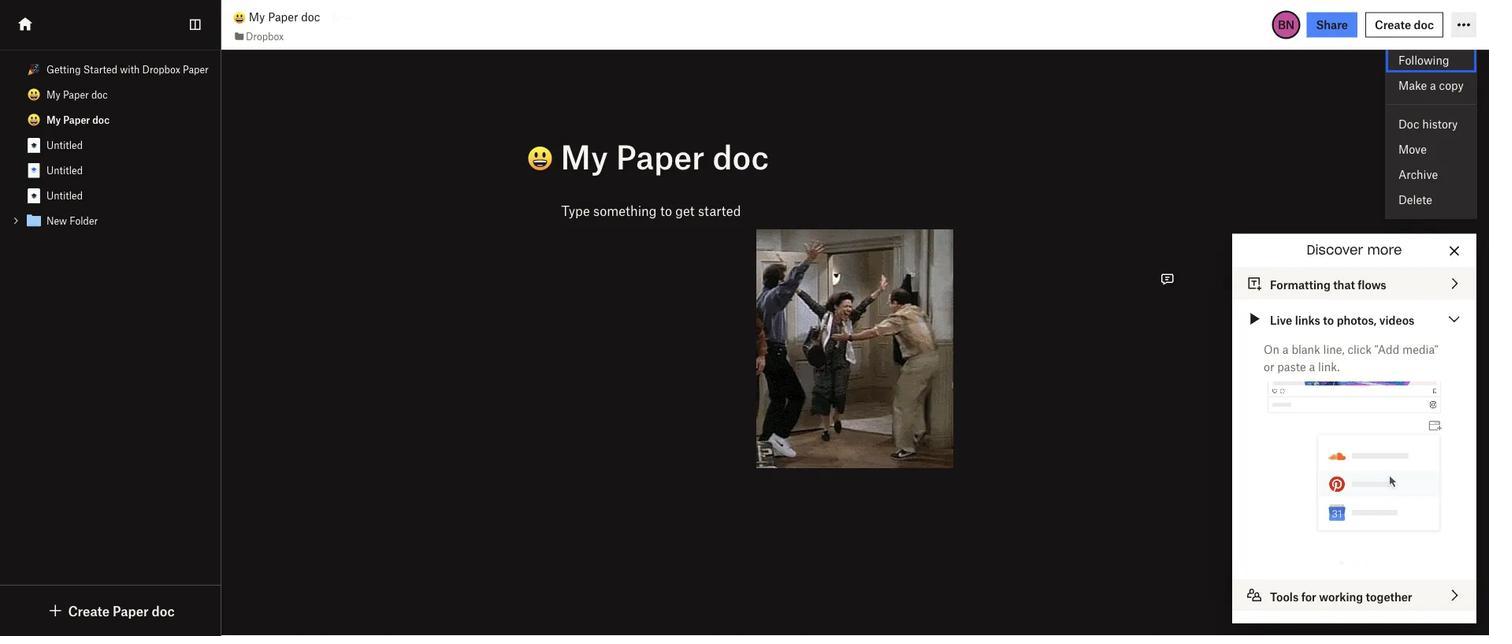 Task type: describe. For each thing, give the bounding box(es) containing it.
history
[[1423, 117, 1459, 130]]

on
[[1264, 342, 1280, 356]]

on a blank line, click "add media" or paste a link.
[[1264, 342, 1439, 374]]

doc inside heading
[[713, 136, 769, 176]]

live
[[1271, 313, 1293, 327]]

2 template content image from the top
[[24, 211, 43, 230]]

new folder link
[[0, 208, 221, 233]]

move button
[[1387, 136, 1477, 162]]

discover
[[1307, 244, 1364, 257]]

1 template content image from the top
[[24, 136, 43, 154]]

something
[[594, 202, 657, 218]]

getting
[[47, 63, 81, 75]]

2 template content image from the top
[[24, 186, 43, 205]]

live links to photos, videos link
[[1233, 303, 1477, 335]]

create for create doc
[[1375, 18, 1412, 32]]

2 untitled link from the top
[[0, 158, 221, 183]]

archive button
[[1387, 162, 1477, 187]]

doc
[[1399, 117, 1420, 130]]

a for on
[[1283, 342, 1289, 356]]

1 untitled link from the top
[[0, 132, 221, 158]]

to for get
[[660, 202, 672, 218]]

share
[[1317, 18, 1349, 32]]

left wrapper image
[[46, 601, 65, 620]]

party popper image
[[28, 63, 40, 76]]

following
[[1399, 53, 1450, 67]]

create doc
[[1375, 18, 1435, 32]]

videos
[[1380, 313, 1415, 327]]

make
[[1399, 78, 1428, 92]]

heading containing my paper doc
[[494, 136, 1149, 178]]

get
[[676, 202, 695, 218]]

paste
[[1278, 360, 1307, 374]]

tools
[[1271, 590, 1299, 603]]

getting started with dropbox paper
[[47, 63, 209, 75]]

together
[[1366, 590, 1413, 603]]

dropbox inside getting started with dropbox paper link
[[142, 63, 180, 75]]

type something to get started
[[562, 202, 741, 218]]

a for make
[[1431, 78, 1437, 92]]

new folder
[[47, 215, 98, 227]]

type
[[562, 202, 590, 218]]

create paper doc button
[[46, 601, 175, 620]]

delete
[[1399, 192, 1433, 206]]

"add
[[1375, 342, 1400, 356]]

blank
[[1292, 342, 1321, 356]]

/ contents list
[[0, 57, 221, 233]]

2 untitled from the top
[[47, 164, 83, 176]]



Task type: vqa. For each thing, say whether or not it's contained in the screenshot.
THE DOC HISTORY button at the right of the page
yes



Task type: locate. For each thing, give the bounding box(es) containing it.
tools for working together button
[[1233, 579, 1477, 611]]

line,
[[1324, 342, 1345, 356]]

my paper doc link down getting started with dropbox paper link
[[0, 107, 221, 132]]

archive
[[1399, 167, 1439, 181]]

formatting that flows button
[[1233, 268, 1477, 299]]

0 vertical spatial to
[[660, 202, 672, 218]]

a right the on at the right of page
[[1283, 342, 1289, 356]]

0 vertical spatial untitled
[[47, 139, 83, 151]]

to right links
[[1324, 313, 1335, 327]]

heading
[[494, 136, 1149, 178]]

my paper doc inside heading
[[553, 136, 769, 176]]

new
[[47, 215, 67, 227]]

for
[[1302, 590, 1317, 603]]

tools for working together link
[[1233, 579, 1477, 611]]

my
[[249, 10, 265, 24], [47, 89, 60, 101], [47, 114, 61, 126], [561, 136, 608, 176]]

create
[[1375, 18, 1412, 32], [68, 603, 110, 619]]

2 vertical spatial untitled
[[47, 190, 83, 201]]

grinning face with big eyes image
[[28, 88, 40, 101], [28, 114, 40, 126]]

0 horizontal spatial create
[[68, 603, 110, 619]]

photos,
[[1337, 313, 1377, 327]]

overlay image
[[1238, 461, 1253, 475]]

or
[[1264, 360, 1275, 374]]

create doc button
[[1366, 12, 1444, 37]]

my paper doc
[[246, 10, 320, 24], [47, 89, 108, 101], [47, 114, 110, 126], [553, 136, 769, 176]]

0 vertical spatial template content image
[[24, 161, 43, 180]]

click
[[1348, 342, 1372, 356]]

0 vertical spatial template content image
[[24, 136, 43, 154]]

formatting
[[1271, 278, 1331, 292]]

0 vertical spatial grinning face with big eyes image
[[28, 88, 40, 101]]

delete button
[[1387, 187, 1477, 212]]

share button
[[1307, 12, 1358, 37]]

1 vertical spatial to
[[1324, 313, 1335, 327]]

working
[[1320, 590, 1364, 603]]

0 vertical spatial dropbox
[[246, 30, 284, 42]]

create paper doc
[[68, 603, 175, 619]]

dropbox inside dropbox link
[[246, 30, 284, 42]]

a
[[1431, 78, 1437, 92], [1283, 342, 1289, 356], [1310, 360, 1316, 374]]

1 vertical spatial a
[[1283, 342, 1289, 356]]

doc history
[[1399, 117, 1459, 130]]

dropbox link
[[233, 28, 284, 44]]

0 horizontal spatial a
[[1283, 342, 1289, 356]]

1 horizontal spatial a
[[1310, 360, 1316, 374]]

2 vertical spatial a
[[1310, 360, 1316, 374]]

to left get
[[660, 202, 672, 218]]

to
[[660, 202, 672, 218], [1324, 313, 1335, 327]]

that
[[1334, 278, 1356, 292]]

bn
[[1279, 18, 1295, 32]]

flows
[[1358, 278, 1387, 292]]

😃
[[494, 138, 525, 178]]

link.
[[1319, 360, 1340, 374]]

1 horizontal spatial dropbox
[[246, 30, 284, 42]]

live links to photos, videos
[[1271, 313, 1415, 327]]

create right left wrapper "image"
[[68, 603, 110, 619]]

1 vertical spatial grinning face with big eyes image
[[28, 114, 40, 126]]

live links to photos, videos button
[[1233, 303, 1477, 335]]

make a copy
[[1399, 78, 1464, 92]]

formatting that flows
[[1271, 278, 1387, 292]]

previous image
[[1238, 461, 1253, 475]]

copy
[[1440, 78, 1464, 92]]

a inside button
[[1431, 78, 1437, 92]]

following button
[[1387, 47, 1477, 73]]

1 vertical spatial create
[[68, 603, 110, 619]]

doc inside popup button
[[152, 603, 175, 619]]

create inside popup button
[[68, 603, 110, 619]]

1 horizontal spatial to
[[1324, 313, 1335, 327]]

links
[[1296, 313, 1321, 327]]

0 horizontal spatial dropbox
[[142, 63, 180, 75]]

1 untitled from the top
[[47, 139, 83, 151]]

doc inside popup button
[[1415, 18, 1435, 32]]

tools for working together
[[1271, 590, 1413, 603]]

a left link.
[[1310, 360, 1316, 374]]

untitled
[[47, 139, 83, 151], [47, 164, 83, 176], [47, 190, 83, 201]]

folder
[[70, 215, 98, 227]]

started
[[698, 202, 741, 218]]

bn button
[[1273, 11, 1301, 39]]

3 untitled link from the top
[[0, 183, 221, 208]]

formatting that flows link
[[1233, 268, 1477, 299]]

0 horizontal spatial to
[[660, 202, 672, 218]]

3 untitled from the top
[[47, 190, 83, 201]]

paper inside popup button
[[113, 603, 149, 619]]

a left copy
[[1431, 78, 1437, 92]]

with
[[120, 63, 140, 75]]

user-uploaded image: giphy.gif image
[[757, 229, 954, 468]]

0 vertical spatial a
[[1431, 78, 1437, 92]]

1 vertical spatial untitled
[[47, 164, 83, 176]]

more
[[1368, 244, 1403, 257]]

my paper doc link down started
[[0, 82, 221, 107]]

1 vertical spatial template content image
[[24, 186, 43, 205]]

started
[[83, 63, 118, 75]]

dropbox down grinning face with big eyes image
[[246, 30, 284, 42]]

make a copy button
[[1387, 73, 1477, 98]]

template content image
[[24, 161, 43, 180], [24, 211, 43, 230]]

template content image
[[24, 136, 43, 154], [24, 186, 43, 205]]

1 vertical spatial dropbox
[[142, 63, 180, 75]]

0 vertical spatial create
[[1375, 18, 1412, 32]]

create up following
[[1375, 18, 1412, 32]]

2 grinning face with big eyes image from the top
[[28, 114, 40, 126]]

create inside popup button
[[1375, 18, 1412, 32]]

doc
[[301, 10, 320, 24], [1415, 18, 1435, 32], [91, 89, 108, 101], [92, 114, 110, 126], [713, 136, 769, 176], [152, 603, 175, 619]]

to for photos,
[[1324, 313, 1335, 327]]

my paper doc link
[[233, 8, 320, 26], [0, 82, 221, 107], [0, 107, 221, 132]]

menu containing following
[[1387, 41, 1477, 218]]

1 grinning face with big eyes image from the top
[[28, 88, 40, 101]]

dropbox
[[246, 30, 284, 42], [142, 63, 180, 75]]

1 vertical spatial template content image
[[24, 211, 43, 230]]

2 horizontal spatial a
[[1431, 78, 1437, 92]]

paper inside heading
[[616, 136, 705, 176]]

create for create paper doc
[[68, 603, 110, 619]]

getting started with dropbox paper link
[[0, 57, 221, 82]]

menu
[[1387, 41, 1477, 218]]

expand folder image
[[10, 215, 21, 226]]

move
[[1399, 142, 1427, 156]]

to inside popup button
[[1324, 313, 1335, 327]]

untitled link
[[0, 132, 221, 158], [0, 158, 221, 183], [0, 183, 221, 208]]

paper
[[268, 10, 298, 24], [183, 63, 209, 75], [63, 89, 89, 101], [63, 114, 90, 126], [616, 136, 705, 176], [113, 603, 149, 619]]

media"
[[1403, 342, 1439, 356]]

dropbox right 'with'
[[142, 63, 180, 75]]

1 horizontal spatial create
[[1375, 18, 1412, 32]]

1 template content image from the top
[[24, 161, 43, 180]]

my paper doc link up dropbox link
[[233, 8, 320, 26]]

doc history button
[[1387, 111, 1477, 136]]

grinning face with big eyes image
[[233, 11, 246, 24]]

discover more
[[1307, 244, 1403, 257]]



